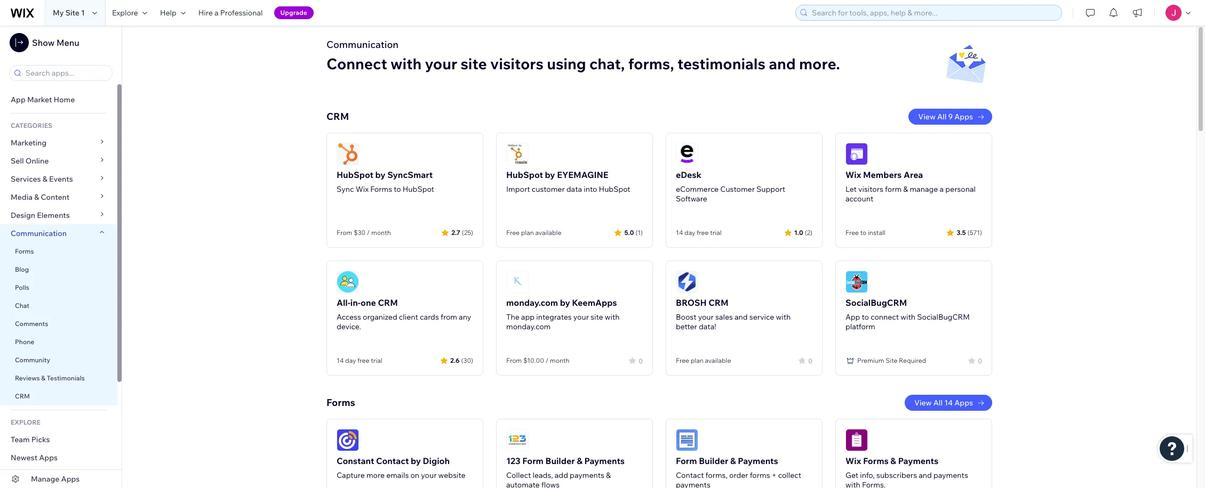 Task type: locate. For each thing, give the bounding box(es) containing it.
2 form from the left
[[676, 456, 697, 467]]

1 vertical spatial site
[[886, 357, 897, 365]]

0 for socialbugcrm
[[978, 357, 982, 365]]

hubspot by syncsmart logo image
[[337, 143, 359, 165]]

content
[[41, 193, 70, 202]]

site right 'premium'
[[886, 357, 897, 365]]

available down customer
[[535, 229, 561, 237]]

app market home
[[11, 95, 75, 105]]

1 horizontal spatial 14 day free trial
[[676, 229, 722, 237]]

integrates
[[536, 313, 572, 322]]

communication inside sidebar element
[[11, 229, 68, 238]]

3 payments from the left
[[898, 456, 938, 467]]

explore
[[112, 8, 138, 18]]

wix inside hubspot by syncsmart sync wix forms to hubspot
[[356, 185, 369, 194]]

forms up blog
[[15, 248, 34, 256]]

1 vertical spatial day
[[345, 357, 356, 365]]

0 horizontal spatial /
[[367, 229, 370, 237]]

2 horizontal spatial payments
[[934, 471, 968, 481]]

from left $30
[[337, 229, 352, 237]]

and right sales
[[735, 313, 748, 322]]

reviews & testimonials
[[15, 374, 85, 382]]

and left more.
[[769, 54, 796, 73]]

crm up sales
[[709, 298, 729, 308]]

trial down ecommerce on the right
[[710, 229, 722, 237]]

0 horizontal spatial builder
[[545, 456, 575, 467]]

phone link
[[0, 333, 117, 352]]

contact inside form builder & payments contact forms, order forms + collect payments
[[676, 471, 704, 481]]

payments for &
[[570, 471, 604, 481]]

menu
[[56, 37, 79, 48]]

phone
[[15, 338, 34, 346]]

from $30 / month
[[337, 229, 391, 237]]

forms up info,
[[863, 456, 889, 467]]

site
[[65, 8, 79, 18], [886, 357, 897, 365]]

0 horizontal spatial forms,
[[628, 54, 674, 73]]

more
[[366, 471, 385, 481]]

2 vertical spatial 14
[[944, 398, 953, 408]]

1 horizontal spatial payments
[[738, 456, 778, 467]]

view down required
[[914, 398, 932, 408]]

1 vertical spatial from
[[506, 357, 522, 365]]

free
[[697, 229, 709, 237], [357, 357, 369, 365]]

0 horizontal spatial and
[[735, 313, 748, 322]]

your inside constant contact by digioh capture more emails on your website
[[421, 471, 437, 481]]

0 horizontal spatial site
[[65, 8, 79, 18]]

free left install
[[846, 229, 859, 237]]

team
[[11, 435, 30, 445]]

install
[[868, 229, 885, 237]]

polls
[[15, 284, 29, 292]]

$10.00
[[523, 357, 544, 365]]

0 vertical spatial contact
[[376, 456, 409, 467]]

by inside hubspot by syncsmart sync wix forms to hubspot
[[375, 170, 385, 180]]

monday.com up app
[[506, 298, 558, 308]]

comments link
[[0, 315, 117, 333]]

1 vertical spatial available
[[705, 357, 731, 365]]

better
[[676, 322, 697, 332]]

hubspot right the into
[[599, 185, 630, 194]]

testimonials
[[677, 54, 765, 73]]

free for wix members area
[[846, 229, 859, 237]]

0 vertical spatial all
[[937, 112, 947, 122]]

1 horizontal spatial app
[[846, 313, 860, 322]]

1 vertical spatial forms,
[[706, 471, 728, 481]]

hubspot up the sync on the top of page
[[337, 170, 373, 180]]

polls link
[[0, 279, 117, 297]]

wix inside wix members area let visitors form & manage a personal account
[[846, 170, 861, 180]]

plan down data!
[[691, 357, 703, 365]]

& inside the wix forms & payments get info, subscribers and payments with forms.
[[890, 456, 896, 467]]

2 vertical spatial wix
[[846, 456, 861, 467]]

site for premium
[[886, 357, 897, 365]]

payments for wix forms & payments
[[898, 456, 938, 467]]

(2)
[[805, 229, 812, 237]]

0 horizontal spatial day
[[345, 357, 356, 365]]

1.0 (2)
[[794, 229, 812, 237]]

socialbugcrm up connect
[[846, 298, 907, 308]]

communication inside communication connect with your site visitors using chat, forms, testimonials and more.
[[326, 38, 399, 51]]

1 vertical spatial view
[[914, 398, 932, 408]]

crm down reviews
[[15, 393, 30, 401]]

forms, left order
[[706, 471, 728, 481]]

crm up "organized"
[[378, 298, 398, 308]]

app left connect
[[846, 313, 860, 322]]

1 horizontal spatial day
[[684, 229, 695, 237]]

1 vertical spatial a
[[940, 185, 944, 194]]

0 horizontal spatial from
[[337, 229, 352, 237]]

by up customer
[[545, 170, 555, 180]]

by for eyemagine
[[545, 170, 555, 180]]

and right subscribers
[[919, 471, 932, 481]]

0 vertical spatial plan
[[521, 229, 534, 237]]

site left 1
[[65, 8, 79, 18]]

14
[[676, 229, 683, 237], [337, 357, 344, 365], [944, 398, 953, 408]]

keemapps
[[572, 298, 617, 308]]

1 horizontal spatial form
[[676, 456, 697, 467]]

free
[[506, 229, 520, 237], [846, 229, 859, 237], [676, 357, 689, 365]]

0 vertical spatial day
[[684, 229, 695, 237]]

1 horizontal spatial month
[[550, 357, 569, 365]]

payments
[[584, 456, 625, 467], [738, 456, 778, 467], [898, 456, 938, 467]]

0 vertical spatial 14 day free trial
[[676, 229, 722, 237]]

1 horizontal spatial communication
[[326, 38, 399, 51]]

payments inside 123 form builder & payments collect leads, add payments & automate flows
[[570, 471, 604, 481]]

1 form from the left
[[522, 456, 544, 467]]

app
[[11, 95, 26, 105], [846, 313, 860, 322]]

app inside socialbugcrm app to connect with socialbugcrm platform
[[846, 313, 860, 322]]

1 horizontal spatial /
[[546, 357, 548, 365]]

client
[[399, 313, 418, 322]]

1 vertical spatial /
[[546, 357, 548, 365]]

0 vertical spatial 14
[[676, 229, 683, 237]]

14 day free trial for in-
[[337, 357, 382, 365]]

forms link
[[0, 243, 117, 261]]

software
[[676, 194, 707, 204]]

trial for one
[[371, 357, 382, 365]]

0 vertical spatial view
[[918, 112, 936, 122]]

forms, right chat,
[[628, 54, 674, 73]]

hubspot by eyemagine logo image
[[506, 143, 529, 165]]

Search apps... field
[[22, 66, 109, 81]]

hubspot up import
[[506, 170, 543, 180]]

1
[[81, 8, 85, 18]]

day down software
[[684, 229, 695, 237]]

socialbugcrm logo image
[[846, 271, 868, 293]]

2 builder from the left
[[699, 456, 728, 467]]

payments inside the wix forms & payments get info, subscribers and payments with forms.
[[898, 456, 938, 467]]

/ right $10.00
[[546, 357, 548, 365]]

site for my
[[65, 8, 79, 18]]

app left market
[[11, 95, 26, 105]]

comments
[[15, 320, 48, 328]]

all for crm
[[937, 112, 947, 122]]

by up integrates
[[560, 298, 570, 308]]

trial down "organized"
[[371, 357, 382, 365]]

0 horizontal spatial trial
[[371, 357, 382, 365]]

0 vertical spatial monday.com
[[506, 298, 558, 308]]

0 horizontal spatial communication
[[11, 229, 68, 238]]

free plan available down customer
[[506, 229, 561, 237]]

0 vertical spatial forms,
[[628, 54, 674, 73]]

sell online link
[[0, 152, 117, 170]]

socialbugcrm up required
[[917, 313, 970, 322]]

form down form builder & payments  logo
[[676, 456, 697, 467]]

day for ecommerce
[[684, 229, 695, 237]]

month right $30
[[371, 229, 391, 237]]

show
[[32, 37, 55, 48]]

0 horizontal spatial payments
[[570, 471, 604, 481]]

1 vertical spatial and
[[735, 313, 748, 322]]

0 horizontal spatial 14
[[337, 357, 344, 365]]

free down software
[[697, 229, 709, 237]]

1 vertical spatial site
[[591, 313, 603, 322]]

2 0 from the left
[[808, 357, 812, 365]]

1 0 from the left
[[639, 357, 643, 365]]

0 horizontal spatial a
[[214, 8, 218, 18]]

communication for communication connect with your site visitors using chat, forms, testimonials and more.
[[326, 38, 399, 51]]

3 0 from the left
[[978, 357, 982, 365]]

1 horizontal spatial payments
[[676, 481, 710, 489]]

services
[[11, 174, 41, 184]]

free plan available down data!
[[676, 357, 731, 365]]

leads,
[[533, 471, 553, 481]]

2.6 (30)
[[450, 357, 473, 365]]

0 vertical spatial free plan available
[[506, 229, 561, 237]]

month for from $10.00 / month
[[550, 357, 569, 365]]

2 horizontal spatial free
[[846, 229, 859, 237]]

0 vertical spatial free
[[697, 229, 709, 237]]

contact up emails
[[376, 456, 409, 467]]

contact down form builder & payments  logo
[[676, 471, 704, 481]]

monday.com up $10.00
[[506, 322, 551, 332]]

blog link
[[0, 261, 117, 279]]

0 vertical spatial app
[[11, 95, 26, 105]]

from left $10.00
[[506, 357, 522, 365]]

0 for monday.com by keemapps
[[639, 357, 643, 365]]

1 vertical spatial 14
[[337, 357, 344, 365]]

0 horizontal spatial free
[[506, 229, 520, 237]]

0 horizontal spatial free
[[357, 357, 369, 365]]

categories
[[11, 122, 52, 130]]

wix inside the wix forms & payments get info, subscribers and payments with forms.
[[846, 456, 861, 467]]

1 horizontal spatial 14
[[676, 229, 683, 237]]

0 horizontal spatial 0
[[639, 357, 643, 365]]

available down data!
[[705, 357, 731, 365]]

data
[[566, 185, 582, 194]]

1 vertical spatial socialbugcrm
[[917, 313, 970, 322]]

a right hire
[[214, 8, 218, 18]]

& inside 'link'
[[41, 374, 45, 382]]

0 vertical spatial /
[[367, 229, 370, 237]]

0 vertical spatial visitors
[[490, 54, 544, 73]]

1 horizontal spatial builder
[[699, 456, 728, 467]]

wix up let
[[846, 170, 861, 180]]

0 horizontal spatial plan
[[521, 229, 534, 237]]

0 horizontal spatial form
[[522, 456, 544, 467]]

brosh crm logo image
[[676, 271, 698, 293]]

payments inside the wix forms & payments get info, subscribers and payments with forms.
[[934, 471, 968, 481]]

brosh crm boost your sales and service with better data!
[[676, 298, 791, 332]]

1.0
[[794, 229, 803, 237]]

2 horizontal spatial payments
[[898, 456, 938, 467]]

reviews & testimonials link
[[0, 370, 117, 388]]

hubspot by syncsmart sync wix forms to hubspot
[[337, 170, 434, 194]]

2 vertical spatial and
[[919, 471, 932, 481]]

1 vertical spatial 14 day free trial
[[337, 357, 382, 365]]

0 horizontal spatial available
[[535, 229, 561, 237]]

design elements
[[11, 211, 70, 220]]

payments inside 123 form builder & payments collect leads, add payments & automate flows
[[584, 456, 625, 467]]

to left install
[[860, 229, 866, 237]]

by inside monday.com by keemapps the app integrates your site with monday.com
[[560, 298, 570, 308]]

123 form builder & payments logo image
[[506, 429, 529, 452]]

0 horizontal spatial payments
[[584, 456, 625, 467]]

and inside the wix forms & payments get info, subscribers and payments with forms.
[[919, 471, 932, 481]]

from for from $30 / month
[[337, 229, 352, 237]]

view left 9
[[918, 112, 936, 122]]

0 horizontal spatial contact
[[376, 456, 409, 467]]

by inside constant contact by digioh capture more emails on your website
[[411, 456, 421, 467]]

0 horizontal spatial 14 day free trial
[[337, 357, 382, 365]]

a right manage
[[940, 185, 944, 194]]

forms inside hubspot by syncsmart sync wix forms to hubspot
[[370, 185, 392, 194]]

by inside hubspot by eyemagine import customer data into hubspot
[[545, 170, 555, 180]]

0 vertical spatial to
[[394, 185, 401, 194]]

to left connect
[[862, 313, 869, 322]]

media & content link
[[0, 188, 117, 206]]

2 horizontal spatial 0
[[978, 357, 982, 365]]

2 monday.com from the top
[[506, 322, 551, 332]]

community link
[[0, 352, 117, 370]]

available
[[535, 229, 561, 237], [705, 357, 731, 365]]

0 for brosh crm
[[808, 357, 812, 365]]

2 horizontal spatial and
[[919, 471, 932, 481]]

manage apps
[[31, 475, 80, 484]]

forms, inside form builder & payments contact forms, order forms + collect payments
[[706, 471, 728, 481]]

0 horizontal spatial month
[[371, 229, 391, 237]]

day down device.
[[345, 357, 356, 365]]

sales
[[715, 313, 733, 322]]

5.0
[[624, 229, 634, 237]]

with inside communication connect with your site visitors using chat, forms, testimonials and more.
[[390, 54, 422, 73]]

app
[[521, 313, 535, 322]]

builder inside 123 form builder & payments collect leads, add payments & automate flows
[[545, 456, 575, 467]]

form up the leads,
[[522, 456, 544, 467]]

contact inside constant contact by digioh capture more emails on your website
[[376, 456, 409, 467]]

with inside monday.com by keemapps the app integrates your site with monday.com
[[605, 313, 620, 322]]

plan down import
[[521, 229, 534, 237]]

2 vertical spatial to
[[862, 313, 869, 322]]

to down syncsmart
[[394, 185, 401, 194]]

and
[[769, 54, 796, 73], [735, 313, 748, 322], [919, 471, 932, 481]]

2 payments from the left
[[738, 456, 778, 467]]

1 vertical spatial trial
[[371, 357, 382, 365]]

1 vertical spatial communication
[[11, 229, 68, 238]]

free down import
[[506, 229, 520, 237]]

view for crm
[[918, 112, 936, 122]]

1 vertical spatial all
[[933, 398, 943, 408]]

syncsmart
[[387, 170, 433, 180]]

crm link
[[0, 388, 117, 406]]

2 horizontal spatial 14
[[944, 398, 953, 408]]

&
[[43, 174, 47, 184], [903, 185, 908, 194], [34, 193, 39, 202], [41, 374, 45, 382], [577, 456, 583, 467], [730, 456, 736, 467], [890, 456, 896, 467], [606, 471, 611, 481]]

your
[[425, 54, 457, 73], [573, 313, 589, 322], [698, 313, 714, 322], [421, 471, 437, 481]]

with inside brosh crm boost your sales and service with better data!
[[776, 313, 791, 322]]

reviews
[[15, 374, 40, 382]]

0 horizontal spatial app
[[11, 95, 26, 105]]

1 horizontal spatial visitors
[[858, 185, 883, 194]]

visitors down the members
[[858, 185, 883, 194]]

1 vertical spatial visitors
[[858, 185, 883, 194]]

sell online
[[11, 156, 49, 166]]

view for forms
[[914, 398, 932, 408]]

wix up get
[[846, 456, 861, 467]]

media & content
[[11, 193, 70, 202]]

in-
[[350, 298, 361, 308]]

constant contact by digioh logo image
[[337, 429, 359, 452]]

0 horizontal spatial free plan available
[[506, 229, 561, 237]]

/ right $30
[[367, 229, 370, 237]]

forms
[[750, 471, 770, 481]]

forms inside sidebar element
[[15, 248, 34, 256]]

visitors left using
[[490, 54, 544, 73]]

payments inside form builder & payments contact forms, order forms + collect payments
[[738, 456, 778, 467]]

free to install
[[846, 229, 885, 237]]

0 vertical spatial site
[[461, 54, 487, 73]]

0 vertical spatial from
[[337, 229, 352, 237]]

by left syncsmart
[[375, 170, 385, 180]]

0 horizontal spatial socialbugcrm
[[846, 298, 907, 308]]

14 day free trial down software
[[676, 229, 722, 237]]

14 for in-
[[337, 357, 344, 365]]

1 horizontal spatial contact
[[676, 471, 704, 481]]

forms down syncsmart
[[370, 185, 392, 194]]

visitors
[[490, 54, 544, 73], [858, 185, 883, 194]]

free down device.
[[357, 357, 369, 365]]

communication down design elements
[[11, 229, 68, 238]]

market
[[27, 95, 52, 105]]

1 vertical spatial free plan available
[[676, 357, 731, 365]]

14 day free trial down device.
[[337, 357, 382, 365]]

0 vertical spatial and
[[769, 54, 796, 73]]

digioh
[[423, 456, 450, 467]]

1 horizontal spatial plan
[[691, 357, 703, 365]]

explore
[[11, 419, 41, 427]]

1 horizontal spatial and
[[769, 54, 796, 73]]

with
[[390, 54, 422, 73], [605, 313, 620, 322], [776, 313, 791, 322], [901, 313, 915, 322], [846, 481, 860, 489]]

0 horizontal spatial site
[[461, 54, 487, 73]]

0
[[639, 357, 643, 365], [808, 357, 812, 365], [978, 357, 982, 365]]

visitors inside wix members area let visitors form & manage a personal account
[[858, 185, 883, 194]]

site
[[461, 54, 487, 73], [591, 313, 603, 322]]

1 vertical spatial monday.com
[[506, 322, 551, 332]]

all-in-one crm logo image
[[337, 271, 359, 293]]

communication up connect
[[326, 38, 399, 51]]

month right $10.00
[[550, 357, 569, 365]]

0 horizontal spatial visitors
[[490, 54, 544, 73]]

1 payments from the left
[[584, 456, 625, 467]]

wix right the sync on the top of page
[[356, 185, 369, 194]]

1 horizontal spatial free
[[697, 229, 709, 237]]

free down better
[[676, 357, 689, 365]]

1 horizontal spatial a
[[940, 185, 944, 194]]

1 horizontal spatial free plan available
[[676, 357, 731, 365]]

capture
[[337, 471, 365, 481]]

by up on
[[411, 456, 421, 467]]

contact
[[376, 456, 409, 467], [676, 471, 704, 481]]

show menu
[[32, 37, 79, 48]]

1 vertical spatial free
[[357, 357, 369, 365]]

1 builder from the left
[[545, 456, 575, 467]]

and inside brosh crm boost your sales and service with better data!
[[735, 313, 748, 322]]

monday.com by keemapps the app integrates your site with monday.com
[[506, 298, 620, 332]]

form inside 123 form builder & payments collect leads, add payments & automate flows
[[522, 456, 544, 467]]

to inside socialbugcrm app to connect with socialbugcrm platform
[[862, 313, 869, 322]]

forms inside the wix forms & payments get info, subscribers and payments with forms.
[[863, 456, 889, 467]]



Task type: vqa. For each thing, say whether or not it's contained in the screenshot.
"target"
no



Task type: describe. For each thing, give the bounding box(es) containing it.
wix members area logo image
[[846, 143, 868, 165]]

sidebar element
[[0, 26, 122, 489]]

with inside the wix forms & payments get info, subscribers and payments with forms.
[[846, 481, 860, 489]]

3.5 (571)
[[957, 229, 982, 237]]

your inside communication connect with your site visitors using chat, forms, testimonials and more.
[[425, 54, 457, 73]]

visitors inside communication connect with your site visitors using chat, forms, testimonials and more.
[[490, 54, 544, 73]]

sell
[[11, 156, 24, 166]]

app inside sidebar element
[[11, 95, 26, 105]]

personal
[[945, 185, 976, 194]]

& inside "link"
[[34, 193, 39, 202]]

your inside monday.com by keemapps the app integrates your site with monday.com
[[573, 313, 589, 322]]

from $10.00 / month
[[506, 357, 569, 365]]

9
[[948, 112, 953, 122]]

upgrade
[[280, 9, 307, 17]]

sync
[[337, 185, 354, 194]]

1 horizontal spatial available
[[705, 357, 731, 365]]

communication for communication
[[11, 229, 68, 238]]

site inside monday.com by keemapps the app integrates your site with monday.com
[[591, 313, 603, 322]]

payments for form builder & payments
[[738, 456, 778, 467]]

services & events link
[[0, 170, 117, 188]]

organized
[[363, 313, 397, 322]]

0 vertical spatial socialbugcrm
[[846, 298, 907, 308]]

get
[[846, 471, 858, 481]]

device.
[[337, 322, 361, 332]]

picks
[[31, 435, 50, 445]]

required
[[899, 357, 926, 365]]

forms up constant contact by digioh logo
[[326, 397, 355, 409]]

let
[[846, 185, 857, 194]]

form builder & payments  logo image
[[676, 429, 698, 452]]

premium
[[857, 357, 884, 365]]

crm inside the all-in-one crm access organized client cards from any device.
[[378, 298, 398, 308]]

all-in-one crm access organized client cards from any device.
[[337, 298, 471, 332]]

crm inside sidebar element
[[15, 393, 30, 401]]

app market home link
[[0, 91, 117, 109]]

website
[[438, 471, 465, 481]]

elements
[[37, 211, 70, 220]]

platform
[[846, 322, 875, 332]]

/ for $10.00
[[546, 357, 548, 365]]

month for from $30 / month
[[371, 229, 391, 237]]

free for hubspot by eyemagine
[[506, 229, 520, 237]]

eyemagine
[[557, 170, 608, 180]]

site inside communication connect with your site visitors using chat, forms, testimonials and more.
[[461, 54, 487, 73]]

form builder & payments contact forms, order forms + collect payments
[[676, 456, 801, 489]]

all-
[[337, 298, 350, 308]]

123 form builder & payments collect leads, add payments & automate flows
[[506, 456, 625, 489]]

wix members area let visitors form & manage a personal account
[[846, 170, 976, 204]]

using
[[547, 54, 586, 73]]

forms, inside communication connect with your site visitors using chat, forms, testimonials and more.
[[628, 54, 674, 73]]

customer
[[532, 185, 565, 194]]

3.5
[[957, 229, 966, 237]]

1 horizontal spatial socialbugcrm
[[917, 313, 970, 322]]

edesk
[[676, 170, 701, 180]]

constant contact by digioh capture more emails on your website
[[337, 456, 465, 481]]

your inside brosh crm boost your sales and service with better data!
[[698, 313, 714, 322]]

newest apps link
[[0, 449, 117, 467]]

/ for $30
[[367, 229, 370, 237]]

by for keemapps
[[560, 298, 570, 308]]

wix forms & payments logo image
[[846, 429, 868, 452]]

14 for ecommerce
[[676, 229, 683, 237]]

on
[[410, 471, 419, 481]]

$30
[[354, 229, 365, 237]]

hire
[[198, 8, 213, 18]]

online
[[25, 156, 49, 166]]

customer
[[720, 185, 755, 194]]

boost
[[676, 313, 696, 322]]

connect
[[871, 313, 899, 322]]

123
[[506, 456, 520, 467]]

crm inside brosh crm boost your sales and service with better data!
[[709, 298, 729, 308]]

& inside wix members area let visitors form & manage a personal account
[[903, 185, 908, 194]]

upgrade button
[[274, 6, 314, 19]]

info,
[[860, 471, 875, 481]]

builder inside form builder & payments contact forms, order forms + collect payments
[[699, 456, 728, 467]]

to inside hubspot by syncsmart sync wix forms to hubspot
[[394, 185, 401, 194]]

edesk logo image
[[676, 143, 698, 165]]

1 vertical spatial to
[[860, 229, 866, 237]]

trial for customer
[[710, 229, 722, 237]]

14 day free trial for ecommerce
[[676, 229, 722, 237]]

subscribers
[[876, 471, 917, 481]]

form inside form builder & payments contact forms, order forms + collect payments
[[676, 456, 697, 467]]

5.0 (1)
[[624, 229, 643, 237]]

media
[[11, 193, 33, 202]]

(25)
[[462, 229, 473, 237]]

and inside communication connect with your site visitors using chat, forms, testimonials and more.
[[769, 54, 796, 73]]

blog
[[15, 266, 29, 274]]

cards
[[420, 313, 439, 322]]

a inside wix members area let visitors form & manage a personal account
[[940, 185, 944, 194]]

hire a professional link
[[192, 0, 269, 26]]

0 vertical spatial a
[[214, 8, 218, 18]]

collect
[[778, 471, 801, 481]]

day for in-
[[345, 357, 356, 365]]

my site 1
[[53, 8, 85, 18]]

Search for tools, apps, help & more... field
[[809, 5, 1058, 20]]

the
[[506, 313, 519, 322]]

1 horizontal spatial free
[[676, 357, 689, 365]]

payments inside form builder & payments contact forms, order forms + collect payments
[[676, 481, 710, 489]]

automate
[[506, 481, 540, 489]]

import
[[506, 185, 530, 194]]

one
[[361, 298, 376, 308]]

(30)
[[461, 357, 473, 365]]

from for from $10.00 / month
[[506, 357, 522, 365]]

from
[[441, 313, 457, 322]]

wix for crm
[[846, 170, 861, 180]]

testimonials
[[47, 374, 85, 382]]

marketing
[[11, 138, 47, 148]]

into
[[584, 185, 597, 194]]

members
[[863, 170, 902, 180]]

(1)
[[636, 229, 643, 237]]

support
[[756, 185, 785, 194]]

0 vertical spatial available
[[535, 229, 561, 237]]

account
[[846, 194, 873, 204]]

chat
[[15, 302, 29, 310]]

by for syncsmart
[[375, 170, 385, 180]]

help
[[160, 8, 176, 18]]

free for ecommerce
[[697, 229, 709, 237]]

payments for payments
[[934, 471, 968, 481]]

hubspot down syncsmart
[[403, 185, 434, 194]]

all for forms
[[933, 398, 943, 408]]

collect
[[506, 471, 531, 481]]

& inside form builder & payments contact forms, order forms + collect payments
[[730, 456, 736, 467]]

wix for forms
[[846, 456, 861, 467]]

flows
[[541, 481, 560, 489]]

crm up the hubspot by syncsmart logo
[[326, 110, 349, 123]]

area
[[904, 170, 923, 180]]

monday.com by keemapps logo image
[[506, 271, 529, 293]]

with inside socialbugcrm app to connect with socialbugcrm platform
[[901, 313, 915, 322]]

free for in-
[[357, 357, 369, 365]]

team picks
[[11, 435, 50, 445]]

1 monday.com from the top
[[506, 298, 558, 308]]

socialbugcrm app to connect with socialbugcrm platform
[[846, 298, 970, 332]]

my
[[53, 8, 64, 18]]

form
[[885, 185, 902, 194]]

view all 14 apps
[[914, 398, 973, 408]]

1 vertical spatial plan
[[691, 357, 703, 365]]

add
[[555, 471, 568, 481]]

design elements link
[[0, 206, 117, 225]]

communication link
[[0, 225, 117, 243]]

ecommerce
[[676, 185, 719, 194]]

2.7 (25)
[[451, 229, 473, 237]]



